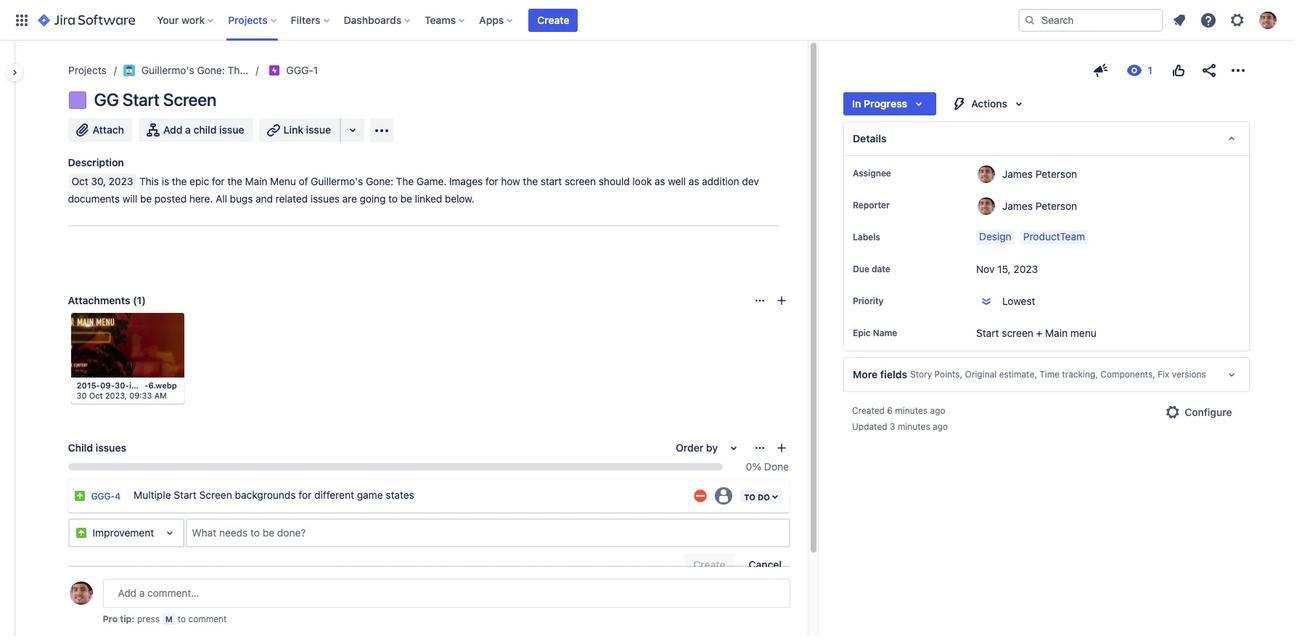 Task type: vqa. For each thing, say whether or not it's contained in the screenshot.
leftmost gone:
yes



Task type: locate. For each thing, give the bounding box(es) containing it.
2 issue from the left
[[306, 123, 331, 136]]

2 james from the top
[[1003, 199, 1033, 212]]

menu bar
[[102, 626, 302, 636]]

profile image of james peterson image
[[69, 582, 93, 605]]

ggg- right issue type: improvement icon
[[91, 491, 115, 502]]

0 vertical spatial james
[[1003, 167, 1033, 180]]

banner containing your work
[[0, 0, 1295, 41]]

1 vertical spatial gone:
[[366, 175, 394, 187]]

projects for projects "dropdown button"
[[228, 13, 268, 26]]

peterson
[[1036, 167, 1078, 180], [1036, 199, 1078, 212]]

order by button
[[667, 436, 752, 460]]

ago down points,
[[931, 405, 946, 416]]

for for menu
[[212, 175, 225, 187]]

4
[[115, 491, 121, 502]]

main inside this is the epic for the main menu of guillermo's gone: the game. images for how the start screen should look as well as addition dev documents will be posted here. all bugs and related issues are going to be linked below.
[[245, 175, 268, 187]]

estimate,
[[1000, 369, 1038, 380]]

1 vertical spatial ago
[[933, 421, 949, 432]]

0 vertical spatial screen
[[565, 175, 596, 187]]

issue inside button
[[219, 123, 244, 136]]

ggg- inside ggg-1 link
[[286, 64, 313, 76]]

open image
[[161, 524, 179, 542]]

guillermo's
[[141, 64, 194, 76], [311, 175, 363, 187]]

primary element
[[9, 0, 1019, 40]]

Search field
[[1019, 8, 1164, 32]]

the right how
[[523, 175, 538, 187]]

1 vertical spatial screen
[[1002, 327, 1034, 339]]

oct
[[72, 175, 88, 187]]

issue right child
[[219, 123, 244, 136]]

james down details element
[[1003, 167, 1033, 180]]

issue type: improvement image
[[74, 490, 85, 502]]

edit color, purple selected image
[[69, 92, 86, 109]]

2 peterson from the top
[[1036, 199, 1078, 212]]

done
[[765, 460, 789, 473]]

be down the
[[401, 192, 412, 205]]

peterson down details element
[[1036, 167, 1078, 180]]

your profile and settings image
[[1260, 11, 1277, 29]]

1 vertical spatial james
[[1003, 199, 1033, 212]]

by
[[707, 441, 718, 454]]

screen
[[565, 175, 596, 187], [1002, 327, 1034, 339]]

start for gg start screen
[[123, 89, 160, 110]]

1 vertical spatial ggg-
[[91, 491, 115, 502]]

gone: up going
[[366, 175, 394, 187]]

main
[[245, 175, 268, 187], [1046, 327, 1068, 339]]

1 horizontal spatial the
[[228, 175, 243, 187]]

1 horizontal spatial for
[[299, 489, 312, 501]]

1 vertical spatial issues
[[96, 441, 126, 454]]

1 vertical spatial main
[[1046, 327, 1068, 339]]

1 horizontal spatial to
[[389, 192, 398, 205]]

0 horizontal spatial screen
[[565, 175, 596, 187]]

apps button
[[475, 8, 519, 32]]

ggg-
[[286, 64, 313, 76], [91, 491, 115, 502]]

1 issue from the left
[[219, 123, 244, 136]]

1 vertical spatial peterson
[[1036, 199, 1078, 212]]

link web pages and more image
[[344, 121, 362, 139]]

ggg- for 4
[[91, 491, 115, 502]]

issue right link
[[306, 123, 331, 136]]

details element
[[844, 121, 1250, 156]]

documents
[[68, 192, 120, 205]]

dev
[[742, 175, 759, 187]]

backgrounds
[[235, 489, 296, 501]]

be
[[140, 192, 152, 205], [401, 192, 412, 205]]

to right going
[[389, 192, 398, 205]]

banner
[[0, 0, 1295, 41]]

1 horizontal spatial be
[[401, 192, 412, 205]]

the up bugs at left
[[228, 175, 243, 187]]

points,
[[935, 369, 963, 380]]

james peterson up productteam
[[1003, 199, 1078, 212]]

issue actions image
[[755, 442, 766, 454]]

issues right "child"
[[96, 441, 126, 454]]

attach button
[[68, 118, 133, 142]]

peterson up productteam
[[1036, 199, 1078, 212]]

a
[[185, 123, 191, 136]]

screen for gg
[[163, 89, 216, 110]]

for left different in the bottom of the page
[[299, 489, 312, 501]]

game.
[[417, 175, 447, 187]]

epic
[[853, 328, 871, 338]]

1 horizontal spatial gone:
[[366, 175, 394, 187]]

sidebar navigation image
[[0, 58, 32, 87]]

2 as from the left
[[689, 175, 700, 187]]

start down guillermo's gone: the game icon
[[123, 89, 160, 110]]

+
[[1037, 327, 1043, 339]]

guillermo's up are
[[311, 175, 363, 187]]

priority: medium-high image
[[694, 489, 708, 503]]

1 peterson from the top
[[1036, 167, 1078, 180]]

james for reporter
[[1003, 199, 1033, 212]]

start right multiple
[[174, 489, 197, 501]]

guillermo's gone: th... link
[[124, 62, 248, 79]]

as right well
[[689, 175, 700, 187]]

0 horizontal spatial issues
[[96, 441, 126, 454]]

(1)
[[133, 294, 146, 306]]

menu
[[270, 175, 296, 187]]

original
[[966, 369, 997, 380]]

1 vertical spatial guillermo's
[[311, 175, 363, 187]]

0 vertical spatial main
[[245, 175, 268, 187]]

screen left backgrounds
[[199, 489, 232, 501]]

well
[[668, 175, 686, 187]]

actions image
[[1230, 62, 1247, 79]]

1 vertical spatial screen
[[199, 489, 232, 501]]

be right will
[[140, 192, 152, 205]]

projects for the projects link
[[68, 64, 106, 76]]

fix
[[1158, 369, 1170, 380]]

0 vertical spatial peterson
[[1036, 167, 1078, 180]]

1 vertical spatial james peterson
[[1003, 199, 1078, 212]]

screen right start
[[565, 175, 596, 187]]

projects up edit color, purple selected 'icon'
[[68, 64, 106, 76]]

guillermo's inside this is the epic for the main menu of guillermo's gone: the game. images for how the start screen should look as well as addition dev documents will be posted here. all bugs and related issues are going to be linked below.
[[311, 175, 363, 187]]

0 horizontal spatial gone:
[[197, 64, 225, 76]]

0 horizontal spatial for
[[212, 175, 225, 187]]

cancel button
[[740, 553, 791, 577]]

1 horizontal spatial projects
[[228, 13, 268, 26]]

issues inside this is the epic for the main menu of guillermo's gone: the game. images for how the start screen should look as well as addition dev documents will be posted here. all bugs and related issues are going to be linked below.
[[311, 192, 340, 205]]

1 horizontal spatial start
[[174, 489, 197, 501]]

to
[[389, 192, 398, 205], [178, 614, 186, 625]]

james peterson for reporter
[[1003, 199, 1078, 212]]

0 horizontal spatial be
[[140, 192, 152, 205]]

create child image
[[776, 442, 788, 454]]

for left how
[[486, 175, 499, 187]]

ggg-1
[[286, 64, 318, 76]]

screen left +
[[1002, 327, 1034, 339]]

start up original
[[977, 327, 1000, 339]]

ggg-1 link
[[286, 62, 318, 79]]

share image
[[1201, 62, 1218, 79]]

2023 up will
[[109, 175, 133, 187]]

reporter
[[853, 200, 890, 211]]

guillermo's up 'gg start screen' on the left top
[[141, 64, 194, 76]]

0 % done
[[746, 460, 789, 473]]

lowest
[[1003, 295, 1036, 307]]

jira software image
[[38, 11, 135, 29], [38, 11, 135, 29]]

more fields element
[[844, 357, 1250, 392]]

0 vertical spatial start
[[123, 89, 160, 110]]

1 vertical spatial minutes
[[898, 421, 931, 432]]

components,
[[1101, 369, 1156, 380]]

created
[[853, 405, 885, 416]]

1 vertical spatial to
[[178, 614, 186, 625]]

attach
[[93, 123, 124, 136]]

look
[[633, 175, 652, 187]]

for
[[212, 175, 225, 187], [486, 175, 499, 187], [299, 489, 312, 501]]

the right is
[[172, 175, 187, 187]]

as left well
[[655, 175, 666, 187]]

1 horizontal spatial guillermo's
[[311, 175, 363, 187]]

2 vertical spatial start
[[174, 489, 197, 501]]

1 horizontal spatial 2023
[[1014, 263, 1039, 275]]

0 vertical spatial issues
[[311, 192, 340, 205]]

2023 right 15,
[[1014, 263, 1039, 275]]

0 horizontal spatial projects
[[68, 64, 106, 76]]

for up all
[[212, 175, 225, 187]]

main up 'and'
[[245, 175, 268, 187]]

1 horizontal spatial screen
[[1002, 327, 1034, 339]]

priority
[[853, 296, 884, 306]]

start
[[123, 89, 160, 110], [977, 327, 1000, 339], [174, 489, 197, 501]]

design link
[[977, 230, 1015, 245]]

minutes right 6
[[896, 405, 928, 416]]

ggg- left "copy link to issue" icon at the left
[[286, 64, 313, 76]]

james peterson down details element
[[1003, 167, 1078, 180]]

ago right 3 on the right bottom of page
[[933, 421, 949, 432]]

james
[[1003, 167, 1033, 180], [1003, 199, 1033, 212]]

search image
[[1025, 14, 1036, 26]]

1 vertical spatial start
[[977, 327, 1000, 339]]

1 horizontal spatial as
[[689, 175, 700, 187]]

your work button
[[153, 8, 219, 32]]

minutes right 3 on the right bottom of page
[[898, 421, 931, 432]]

2 horizontal spatial the
[[523, 175, 538, 187]]

fields
[[881, 368, 908, 381]]

1 horizontal spatial ggg-
[[286, 64, 313, 76]]

issues left are
[[311, 192, 340, 205]]

1 james from the top
[[1003, 167, 1033, 180]]

actions
[[972, 97, 1008, 110]]

start inside multiple start screen backgrounds for different game states link
[[174, 489, 197, 501]]

projects button
[[224, 8, 282, 32]]

0 horizontal spatial 2023
[[109, 175, 133, 187]]

2 james peterson from the top
[[1003, 199, 1078, 212]]

assignee
[[853, 168, 892, 179]]

gg
[[94, 89, 119, 110]]

going
[[360, 192, 386, 205]]

james up design
[[1003, 199, 1033, 212]]

improvement
[[93, 526, 154, 539]]

0 horizontal spatial issue
[[219, 123, 244, 136]]

this
[[139, 175, 159, 187]]

0 vertical spatial james peterson
[[1003, 167, 1078, 180]]

appswitcher icon image
[[13, 11, 31, 29]]

0 vertical spatial guillermo's
[[141, 64, 194, 76]]

projects
[[228, 13, 268, 26], [68, 64, 106, 76]]

0 horizontal spatial the
[[172, 175, 187, 187]]

1 vertical spatial projects
[[68, 64, 106, 76]]

ggg- for 1
[[286, 64, 313, 76]]

0 horizontal spatial as
[[655, 175, 666, 187]]

1 james peterson from the top
[[1003, 167, 1078, 180]]

activity
[[68, 608, 105, 620]]

screen down guillermo's gone: th... link
[[163, 89, 216, 110]]

to right m
[[178, 614, 186, 625]]

dashboards button
[[340, 8, 416, 32]]

gone: left th...
[[197, 64, 225, 76]]

0 horizontal spatial main
[[245, 175, 268, 187]]

notifications image
[[1171, 11, 1189, 29]]

assignee pin to top. only you can see pinned fields. image
[[895, 168, 906, 179]]

0 vertical spatial projects
[[228, 13, 268, 26]]

0 horizontal spatial ggg-
[[91, 491, 115, 502]]

progress
[[864, 97, 908, 110]]

0 vertical spatial ggg-
[[286, 64, 313, 76]]

attachments
[[68, 294, 130, 306]]

linked
[[415, 192, 442, 205]]

main right +
[[1046, 327, 1068, 339]]

1 vertical spatial 2023
[[1014, 263, 1039, 275]]

0 vertical spatial screen
[[163, 89, 216, 110]]

projects up th...
[[228, 13, 268, 26]]

1 horizontal spatial issues
[[311, 192, 340, 205]]

0 horizontal spatial start
[[123, 89, 160, 110]]

0 vertical spatial gone:
[[197, 64, 225, 76]]

0 vertical spatial to
[[389, 192, 398, 205]]

all
[[216, 192, 227, 205]]

0 vertical spatial 2023
[[109, 175, 133, 187]]

projects inside "dropdown button"
[[228, 13, 268, 26]]

1 horizontal spatial issue
[[306, 123, 331, 136]]



Task type: describe. For each thing, give the bounding box(es) containing it.
screen for multiple
[[199, 489, 232, 501]]

comment
[[188, 614, 227, 625]]

order by
[[676, 441, 718, 454]]

link issue
[[284, 123, 331, 136]]

2023 for nov 15, 2023
[[1014, 263, 1039, 275]]

due date
[[853, 264, 891, 275]]

0
[[746, 460, 753, 473]]

should
[[599, 175, 630, 187]]

screen inside this is the epic for the main menu of guillermo's gone: the game. images for how the start screen should look as well as addition dev documents will be posted here. all bugs and related issues are going to be linked below.
[[565, 175, 596, 187]]

versions
[[1173, 369, 1207, 380]]

how
[[501, 175, 520, 187]]

date
[[872, 264, 891, 275]]

peterson for assignee
[[1036, 167, 1078, 180]]

child
[[194, 123, 217, 136]]

productteam link
[[1021, 230, 1089, 245]]

start
[[541, 175, 562, 187]]

start screen + main menu
[[977, 327, 1097, 339]]

1 as from the left
[[655, 175, 666, 187]]

pro
[[103, 614, 118, 625]]

description
[[68, 156, 124, 168]]

is
[[162, 175, 169, 187]]

images
[[449, 175, 483, 187]]

cancel
[[749, 558, 782, 571]]

your
[[157, 13, 179, 26]]

tracking,
[[1063, 369, 1099, 380]]

configure link
[[1156, 401, 1241, 424]]

are
[[342, 192, 357, 205]]

order
[[676, 441, 704, 454]]

different
[[314, 489, 354, 501]]

states
[[386, 489, 415, 501]]

2023 for oct 30, 2023
[[109, 175, 133, 187]]

time
[[1040, 369, 1060, 380]]

for for states
[[299, 489, 312, 501]]

work
[[182, 13, 205, 26]]

Child issues field
[[188, 520, 789, 546]]

epic
[[190, 175, 209, 187]]

Add a comment… field
[[103, 579, 791, 608]]

2 the from the left
[[228, 175, 243, 187]]

1 horizontal spatial main
[[1046, 327, 1068, 339]]

name
[[873, 328, 898, 338]]

add app image
[[373, 122, 391, 139]]

guillermo's gone: th...
[[141, 64, 248, 76]]

reporter pin to top. only you can see pinned fields. image
[[893, 200, 905, 211]]

teams button
[[421, 8, 471, 32]]

15,
[[998, 263, 1011, 275]]

due
[[853, 264, 870, 275]]

3
[[890, 421, 896, 432]]

th...
[[227, 64, 248, 76]]

labels
[[853, 232, 881, 243]]

download image
[[135, 319, 153, 337]]

start for multiple start screen backgrounds for different game states
[[174, 489, 197, 501]]

give feedback image
[[1093, 62, 1110, 79]]

the
[[396, 175, 414, 187]]

dashboards
[[344, 13, 402, 26]]

peterson for reporter
[[1036, 199, 1078, 212]]

attachments (1)
[[68, 294, 146, 306]]

ggg-4 link
[[91, 491, 121, 502]]

2 horizontal spatial start
[[977, 327, 1000, 339]]

0 horizontal spatial guillermo's
[[141, 64, 194, 76]]

created 6 minutes ago updated 3 minutes ago
[[853, 405, 949, 432]]

copy link to issue image
[[315, 64, 327, 76]]

addition
[[702, 175, 740, 187]]

tip:
[[120, 614, 135, 625]]

0 vertical spatial ago
[[931, 405, 946, 416]]

details
[[853, 132, 887, 145]]

issue inside button
[[306, 123, 331, 136]]

labels pin to top. only you can see pinned fields. image
[[884, 232, 895, 243]]

pro tip: press m to comment
[[103, 614, 227, 625]]

unassigned image
[[716, 487, 733, 505]]

to inside this is the epic for the main menu of guillermo's gone: the game. images for how the start screen should look as well as addition dev documents will be posted here. all bugs and related issues are going to be linked below.
[[389, 192, 398, 205]]

%
[[753, 460, 762, 473]]

multiple start screen backgrounds for different game states
[[134, 489, 415, 501]]

game
[[357, 489, 383, 501]]

of
[[299, 175, 308, 187]]

actions button
[[943, 92, 1037, 115]]

apps
[[479, 13, 504, 26]]

link issue button
[[259, 118, 341, 142]]

teams
[[425, 13, 456, 26]]

2 be from the left
[[401, 192, 412, 205]]

gone: inside this is the epic for the main menu of guillermo's gone: the game. images for how the start screen should look as well as addition dev documents will be posted here. all bugs and related issues are going to be linked below.
[[366, 175, 394, 187]]

link
[[284, 123, 304, 136]]

vote options: no one has voted for this issue yet. image
[[1170, 62, 1188, 79]]

james for assignee
[[1003, 167, 1033, 180]]

updated
[[853, 421, 888, 432]]

2 horizontal spatial for
[[486, 175, 499, 187]]

settings image
[[1230, 11, 1247, 29]]

6
[[888, 405, 893, 416]]

1 the from the left
[[172, 175, 187, 187]]

in progress
[[853, 97, 908, 110]]

multiple
[[134, 489, 171, 501]]

1 be from the left
[[140, 192, 152, 205]]

filters button
[[287, 8, 335, 32]]

0 horizontal spatial to
[[178, 614, 186, 625]]

add a child issue
[[163, 123, 244, 136]]

your work
[[157, 13, 205, 26]]

posted
[[155, 192, 187, 205]]

1
[[313, 64, 318, 76]]

this is the epic for the main menu of guillermo's gone: the game. images for how the start screen should look as well as addition dev documents will be posted here. all bugs and related issues are going to be linked below.
[[68, 175, 762, 205]]

related
[[276, 192, 308, 205]]

create
[[538, 13, 570, 26]]

0 vertical spatial minutes
[[896, 405, 928, 416]]

attachments menu image
[[755, 295, 766, 306]]

story
[[911, 369, 933, 380]]

projects link
[[68, 62, 106, 79]]

help image
[[1200, 11, 1218, 29]]

delete image
[[160, 319, 178, 337]]

add attachment image
[[776, 295, 788, 306]]

more fields story points, original estimate, time tracking, components, fix versions
[[853, 368, 1207, 381]]

m
[[165, 614, 172, 624]]

add a child issue button
[[139, 118, 253, 142]]

epic name
[[853, 328, 898, 338]]

in
[[853, 97, 862, 110]]

child
[[68, 441, 93, 454]]

in progress button
[[844, 92, 937, 115]]

add
[[163, 123, 183, 136]]

design
[[980, 230, 1012, 243]]

epic image
[[269, 65, 280, 76]]

3 the from the left
[[523, 175, 538, 187]]

james peterson for assignee
[[1003, 167, 1078, 180]]

oct 30, 2023
[[72, 175, 133, 187]]

nov
[[977, 263, 995, 275]]

more
[[853, 368, 878, 381]]

will
[[123, 192, 137, 205]]

ggg-4
[[91, 491, 121, 502]]

below.
[[445, 192, 475, 205]]

guillermo's gone: the game image
[[124, 65, 135, 76]]

improvement image
[[75, 527, 87, 539]]



